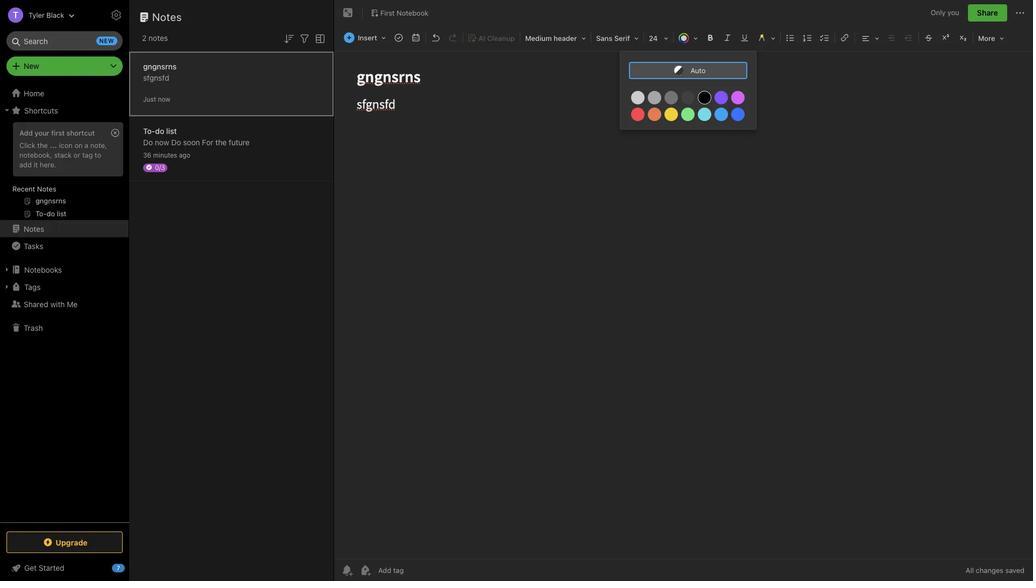 Task type: describe. For each thing, give the bounding box(es) containing it.
Add tag field
[[377, 566, 458, 575]]

recent
[[12, 185, 35, 193]]

gngnsrns
[[143, 62, 177, 71]]

More actions field
[[1014, 4, 1027, 22]]

tags
[[24, 282, 41, 291]]

home
[[24, 89, 44, 98]]

add
[[19, 160, 32, 169]]

to-do list do now do soon for the future
[[143, 126, 250, 147]]

add tag image
[[359, 564, 372, 577]]

2 do from the left
[[171, 137, 181, 147]]

tags button
[[0, 278, 129, 295]]

more actions image
[[1014, 6, 1027, 19]]

soon
[[183, 137, 200, 147]]

notebook,
[[19, 151, 52, 159]]

View options field
[[311, 31, 327, 45]]

Search text field
[[14, 31, 115, 51]]

Account field
[[0, 4, 75, 26]]

Alignment field
[[856, 30, 883, 46]]

add a reminder image
[[341, 564, 354, 577]]

Font color field
[[675, 30, 702, 46]]

serif
[[614, 34, 630, 43]]

future
[[229, 137, 250, 147]]

stack
[[54, 151, 72, 159]]

or
[[74, 151, 80, 159]]

24
[[649, 34, 658, 43]]

share button
[[968, 4, 1007, 22]]

notes link
[[0, 220, 129, 237]]

0 vertical spatial notes
[[152, 11, 182, 23]]

all
[[966, 566, 974, 575]]

auto
[[691, 66, 706, 75]]

first
[[380, 8, 395, 17]]

tyler
[[29, 10, 45, 19]]

icon on a note, notebook, stack or tag to add it here.
[[19, 141, 107, 169]]

tag
[[82, 151, 93, 159]]

sfgnsfd
[[143, 73, 169, 82]]

more
[[978, 34, 995, 43]]

the inside group
[[37, 141, 48, 150]]

shortcuts
[[24, 106, 58, 115]]

ago
[[179, 151, 190, 159]]

black
[[46, 10, 64, 19]]

started
[[39, 563, 64, 573]]

expand note image
[[342, 6, 355, 19]]

upgrade button
[[6, 532, 123, 553]]

list
[[166, 126, 177, 135]]

Add filters field
[[298, 31, 311, 45]]

7
[[117, 564, 120, 571]]

insert link image
[[837, 30, 852, 45]]

only you
[[931, 8, 959, 17]]

gngnsrns sfgnsfd
[[143, 62, 177, 82]]

medium header
[[525, 34, 577, 43]]

new search field
[[14, 31, 117, 51]]

click
[[19, 141, 35, 150]]

underline image
[[737, 30, 752, 45]]

settings image
[[110, 9, 123, 22]]

numbered list image
[[800, 30, 815, 45]]

Sort options field
[[283, 31, 295, 45]]

upgrade
[[56, 538, 88, 547]]

add your first shortcut
[[19, 129, 95, 137]]

auto button
[[629, 62, 747, 79]]

Highlight field
[[753, 30, 779, 46]]

medium
[[525, 34, 552, 43]]

superscript image
[[938, 30, 953, 45]]

add
[[19, 129, 33, 137]]

shared
[[24, 299, 48, 309]]

do
[[155, 126, 164, 135]]

first
[[51, 129, 65, 137]]

tasks
[[24, 241, 43, 250]]

shared with me link
[[0, 295, 129, 313]]

tyler black
[[29, 10, 64, 19]]

just now
[[143, 95, 170, 103]]

tree containing home
[[0, 84, 129, 522]]

expand tags image
[[3, 283, 11, 291]]

first notebook
[[380, 8, 429, 17]]

shortcut
[[67, 129, 95, 137]]

2 notes
[[142, 33, 168, 43]]

here.
[[40, 160, 56, 169]]

recent notes
[[12, 185, 56, 193]]

with
[[50, 299, 65, 309]]

all changes saved
[[966, 566, 1025, 575]]

2 vertical spatial notes
[[24, 224, 44, 233]]

notes inside group
[[37, 185, 56, 193]]

new
[[24, 61, 39, 70]]

1 do from the left
[[143, 137, 153, 147]]

just
[[143, 95, 156, 103]]

saved
[[1005, 566, 1025, 575]]

click to collapse image
[[125, 561, 133, 574]]

bulleted list image
[[783, 30, 798, 45]]

notebook
[[397, 8, 429, 17]]



Task type: locate. For each thing, give the bounding box(es) containing it.
1 horizontal spatial the
[[215, 137, 227, 147]]

do down to-
[[143, 137, 153, 147]]

the right for
[[215, 137, 227, 147]]

insert
[[358, 33, 377, 42]]

Heading level field
[[521, 30, 590, 46]]

sans
[[596, 34, 612, 43]]

notes
[[152, 11, 182, 23], [37, 185, 56, 193], [24, 224, 44, 233]]

first notebook button
[[367, 5, 432, 20]]

add filters image
[[298, 32, 311, 45]]

0 horizontal spatial do
[[143, 137, 153, 147]]

you
[[948, 8, 959, 17]]

now
[[158, 95, 170, 103], [155, 137, 169, 147]]

the
[[215, 137, 227, 147], [37, 141, 48, 150]]

note,
[[90, 141, 107, 150]]

More field
[[974, 30, 1008, 46]]

to-
[[143, 126, 155, 135]]

the left '...'
[[37, 141, 48, 150]]

your
[[35, 129, 49, 137]]

Font size field
[[645, 30, 672, 46]]

calendar event image
[[408, 30, 423, 45]]

changes
[[976, 566, 1003, 575]]

me
[[67, 299, 78, 309]]

notes up tasks
[[24, 224, 44, 233]]

36 minutes ago
[[143, 151, 190, 159]]

2
[[142, 33, 147, 43]]

group
[[0, 119, 129, 224]]

get
[[24, 563, 37, 573]]

1 vertical spatial now
[[155, 137, 169, 147]]

shared with me
[[24, 299, 78, 309]]

home link
[[0, 84, 129, 102]]

notes right recent
[[37, 185, 56, 193]]

notebooks link
[[0, 261, 129, 278]]

do
[[143, 137, 153, 147], [171, 137, 181, 147]]

tasks button
[[0, 237, 129, 255]]

Insert field
[[341, 30, 390, 45]]

it
[[34, 160, 38, 169]]

the inside the to-do list do now do soon for the future
[[215, 137, 227, 147]]

1 vertical spatial notes
[[37, 185, 56, 193]]

icon
[[59, 141, 73, 150]]

do down list
[[171, 137, 181, 147]]

to
[[95, 151, 101, 159]]

1 horizontal spatial do
[[171, 137, 181, 147]]

strikethrough image
[[921, 30, 936, 45]]

task image
[[391, 30, 406, 45]]

notes up 'notes' at the top left
[[152, 11, 182, 23]]

new button
[[6, 57, 123, 76]]

...
[[50, 141, 57, 150]]

sans serif
[[596, 34, 630, 43]]

a
[[85, 141, 88, 150]]

on
[[74, 141, 83, 150]]

now inside the to-do list do now do soon for the future
[[155, 137, 169, 147]]

0 horizontal spatial the
[[37, 141, 48, 150]]

tree
[[0, 84, 129, 522]]

group containing add your first shortcut
[[0, 119, 129, 224]]

0/3
[[155, 163, 165, 171]]

Help and Learning task checklist field
[[0, 560, 129, 577]]

notes
[[149, 33, 168, 43]]

header
[[554, 34, 577, 43]]

italic image
[[720, 30, 735, 45]]

bold image
[[703, 30, 718, 45]]

notebooks
[[24, 265, 62, 274]]

subscript image
[[956, 30, 971, 45]]

shortcuts button
[[0, 102, 129, 119]]

undo image
[[428, 30, 443, 45]]

new
[[99, 37, 114, 44]]

click the ...
[[19, 141, 57, 150]]

36
[[143, 151, 151, 159]]

0 vertical spatial now
[[158, 95, 170, 103]]

checklist image
[[817, 30, 832, 45]]

for
[[202, 137, 213, 147]]

Font family field
[[592, 30, 642, 46]]

share
[[977, 8, 998, 17]]

only
[[931, 8, 946, 17]]

now right just
[[158, 95, 170, 103]]

Note Editor text field
[[334, 52, 1033, 559]]

trash link
[[0, 319, 129, 336]]

expand notebooks image
[[3, 265, 11, 274]]

minutes
[[153, 151, 177, 159]]

now down do
[[155, 137, 169, 147]]

get started
[[24, 563, 64, 573]]

note window element
[[334, 0, 1033, 581]]

trash
[[24, 323, 43, 332]]



Task type: vqa. For each thing, say whether or not it's contained in the screenshot.
the right the
yes



